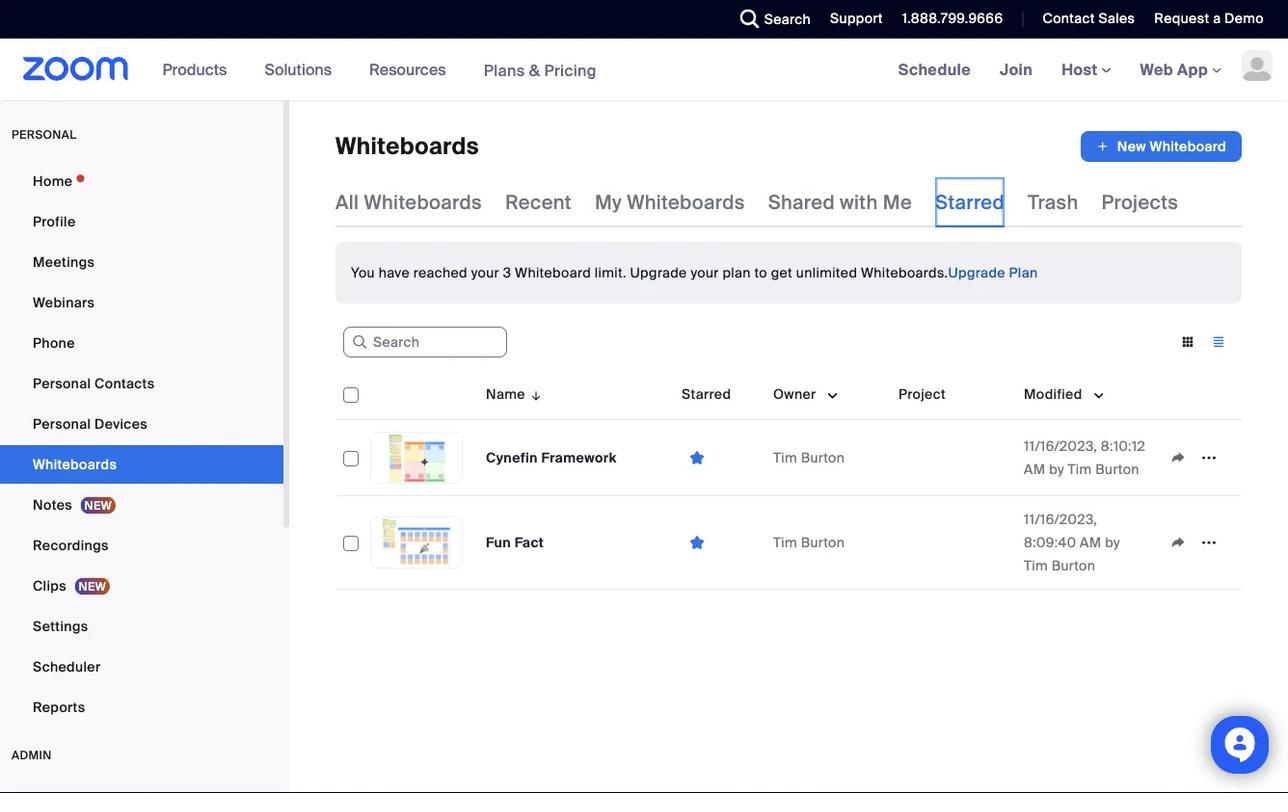 Task type: vqa. For each thing, say whether or not it's contained in the screenshot.
Trash on the top
yes



Task type: locate. For each thing, give the bounding box(es) containing it.
whiteboards
[[336, 132, 479, 161], [364, 190, 482, 215], [627, 190, 745, 215], [33, 456, 117, 473]]

support link
[[816, 0, 888, 39], [830, 10, 883, 27]]

11/16/2023, inside 11/16/2023, 8:10:12 am by tim burton
[[1024, 437, 1097, 455]]

list mode, selected image
[[1203, 334, 1234, 351]]

you
[[351, 264, 375, 282]]

arrow down image
[[525, 383, 543, 406]]

application for 11/16/2023, 8:09:40 am by tim burton
[[1163, 528, 1234, 557]]

resources button
[[369, 39, 455, 100]]

click to unstar the whiteboard cynefin framework image
[[682, 449, 712, 467]]

settings link
[[0, 607, 283, 646]]

profile picture image
[[1242, 50, 1273, 81]]

demo
[[1225, 10, 1264, 27]]

tim burton for 11/16/2023, 8:09:40 am by tim burton
[[773, 534, 845, 551]]

grid mode, not selected image
[[1172, 334, 1203, 351]]

share image
[[1163, 449, 1194, 467], [1163, 534, 1194, 551]]

whiteboards application
[[336, 131, 1242, 162]]

0 vertical spatial by
[[1049, 460, 1064, 478]]

personal down personal contacts
[[33, 415, 91, 433]]

project
[[899, 385, 946, 403]]

unlimited
[[796, 264, 857, 282]]

tim down 8:09:40
[[1024, 557, 1048, 575]]

11/16/2023, up 8:09:40
[[1024, 511, 1097, 528]]

0 horizontal spatial whiteboard
[[515, 264, 591, 282]]

11/16/2023, inside 11/16/2023, 8:09:40 am by tim burton
[[1024, 511, 1097, 528]]

whiteboard right 3
[[515, 264, 591, 282]]

reports link
[[0, 688, 283, 727]]

0 vertical spatial starred
[[935, 190, 1005, 215]]

by right 8:09:40
[[1105, 534, 1120, 551]]

1 horizontal spatial am
[[1080, 534, 1102, 551]]

application for 11/16/2023, 8:10:12 am by tim burton
[[1163, 444, 1234, 472]]

personal contacts link
[[0, 364, 283, 403]]

join
[[1000, 59, 1033, 80]]

new whiteboard button
[[1081, 131, 1242, 162]]

whiteboards inside application
[[336, 132, 479, 161]]

personal for personal devices
[[33, 415, 91, 433]]

reached
[[413, 264, 468, 282]]

tim up 11/16/2023, 8:09:40 am by tim burton
[[1068, 460, 1092, 478]]

11/16/2023, down modified
[[1024, 437, 1097, 455]]

whiteboards up all whiteboards
[[336, 132, 479, 161]]

am
[[1024, 460, 1046, 478], [1080, 534, 1102, 551]]

1 vertical spatial tim burton
[[773, 534, 845, 551]]

8:09:40
[[1024, 534, 1076, 551]]

am right 8:09:40
[[1080, 534, 1102, 551]]

share image down more options for cynefin framework image in the bottom right of the page
[[1163, 534, 1194, 551]]

plans & pricing link
[[484, 60, 597, 80], [484, 60, 597, 80]]

clips
[[33, 577, 66, 595]]

0 vertical spatial am
[[1024, 460, 1046, 478]]

0 vertical spatial personal
[[33, 375, 91, 392]]

2 personal from the top
[[33, 415, 91, 433]]

more options for fun fact image
[[1194, 534, 1224, 551]]

11/16/2023, for 8:09:40
[[1024, 511, 1097, 528]]

personal menu menu
[[0, 162, 283, 729]]

0 horizontal spatial upgrade
[[630, 264, 687, 282]]

banner containing products
[[0, 39, 1288, 102]]

burton inside 11/16/2023, 8:09:40 am by tim burton
[[1052, 557, 1096, 575]]

1 horizontal spatial upgrade
[[948, 264, 1005, 282]]

personal down phone
[[33, 375, 91, 392]]

11/16/2023,
[[1024, 437, 1097, 455], [1024, 511, 1097, 528]]

schedule
[[898, 59, 971, 80]]

your
[[471, 264, 499, 282], [691, 264, 719, 282]]

home link
[[0, 162, 283, 201]]

personal devices link
[[0, 405, 283, 444]]

2 upgrade from the left
[[948, 264, 1005, 282]]

starred right me
[[935, 190, 1005, 215]]

request a demo link
[[1140, 0, 1288, 39], [1154, 10, 1264, 27]]

0 vertical spatial 11/16/2023,
[[1024, 437, 1097, 455]]

contact sales link
[[1028, 0, 1140, 39], [1043, 10, 1135, 27]]

upgrade
[[630, 264, 687, 282], [948, 264, 1005, 282]]

product information navigation
[[148, 39, 611, 102]]

3
[[503, 264, 511, 282]]

fun fact
[[486, 534, 544, 551]]

by inside 11/16/2023, 8:10:12 am by tim burton
[[1049, 460, 1064, 478]]

whiteboards up you have reached your 3 whiteboard limit. upgrade your plan to get unlimited whiteboards. upgrade plan
[[627, 190, 745, 215]]

app
[[1177, 59, 1208, 80]]

1 vertical spatial by
[[1105, 534, 1120, 551]]

cynefin framework
[[486, 449, 617, 467]]

whiteboards down personal devices
[[33, 456, 117, 473]]

solutions
[[265, 59, 332, 80]]

1 vertical spatial am
[[1080, 534, 1102, 551]]

whiteboard right the new
[[1150, 137, 1226, 155]]

1 horizontal spatial by
[[1105, 534, 1120, 551]]

by inside 11/16/2023, 8:09:40 am by tim burton
[[1105, 534, 1120, 551]]

0 horizontal spatial am
[[1024, 460, 1046, 478]]

personal
[[12, 127, 77, 142]]

1.888.799.9666 button up the schedule
[[888, 0, 1008, 39]]

tim right click to unstar the whiteboard fun fact icon
[[773, 534, 797, 551]]

1 vertical spatial 11/16/2023,
[[1024, 511, 1097, 528]]

am inside 11/16/2023, 8:09:40 am by tim burton
[[1080, 534, 1102, 551]]

1 11/16/2023, from the top
[[1024, 437, 1097, 455]]

share image for 11/16/2023, 8:09:40 am by tim burton
[[1163, 534, 1194, 551]]

personal
[[33, 375, 91, 392], [33, 415, 91, 433]]

0 horizontal spatial your
[[471, 264, 499, 282]]

cell
[[891, 420, 1016, 497], [891, 497, 1016, 590]]

upgrade left plan
[[948, 264, 1005, 282]]

application containing name
[[336, 369, 1242, 590]]

0 horizontal spatial starred
[[682, 385, 731, 403]]

name
[[486, 385, 525, 403]]

share image right 8:10:12
[[1163, 449, 1194, 467]]

11/16/2023, 8:09:40 am by tim burton
[[1024, 511, 1120, 575]]

owner
[[773, 385, 816, 403]]

starred inside tabs of all whiteboard page tab list
[[935, 190, 1005, 215]]

1 share image from the top
[[1163, 449, 1194, 467]]

by up 8:09:40
[[1049, 460, 1064, 478]]

reports
[[33, 699, 85, 716]]

1 cell from the top
[[891, 420, 1016, 497]]

0 vertical spatial share image
[[1163, 449, 1194, 467]]

1 horizontal spatial whiteboard
[[1150, 137, 1226, 155]]

meetings link
[[0, 243, 283, 282]]

0 horizontal spatial by
[[1049, 460, 1064, 478]]

2 your from the left
[[691, 264, 719, 282]]

1 tim burton from the top
[[773, 449, 845, 467]]

whiteboard
[[1150, 137, 1226, 155], [515, 264, 591, 282]]

am inside 11/16/2023, 8:10:12 am by tim burton
[[1024, 460, 1046, 478]]

clips link
[[0, 567, 283, 605]]

1 personal from the top
[[33, 375, 91, 392]]

thumbnail of cynefin framework image
[[371, 433, 462, 483]]

2 cell from the top
[[891, 497, 1016, 590]]

application
[[336, 369, 1242, 590], [1163, 444, 1234, 472], [1163, 528, 1234, 557]]

whiteboards.
[[861, 264, 948, 282]]

1 vertical spatial whiteboard
[[515, 264, 591, 282]]

2 share image from the top
[[1163, 534, 1194, 551]]

starred up the click to unstar the whiteboard cynefin framework "icon" on the right
[[682, 385, 731, 403]]

1 vertical spatial share image
[[1163, 534, 1194, 551]]

starred
[[935, 190, 1005, 215], [682, 385, 731, 403]]

1.888.799.9666 button
[[888, 0, 1008, 39], [902, 10, 1003, 27]]

2 11/16/2023, from the top
[[1024, 511, 1097, 528]]

your left 3
[[471, 264, 499, 282]]

burton
[[801, 449, 845, 467], [1095, 460, 1139, 478], [801, 534, 845, 551], [1052, 557, 1096, 575]]

am up 8:09:40
[[1024, 460, 1046, 478]]

11/16/2023, for 8:10:12
[[1024, 437, 1097, 455]]

by for 11/16/2023, 8:09:40 am by tim burton
[[1105, 534, 1120, 551]]

get
[[771, 264, 793, 282]]

profile link
[[0, 202, 283, 241]]

tim
[[773, 449, 797, 467], [1068, 460, 1092, 478], [773, 534, 797, 551], [1024, 557, 1048, 575]]

1 vertical spatial personal
[[33, 415, 91, 433]]

0 vertical spatial whiteboard
[[1150, 137, 1226, 155]]

share image for 11/16/2023, 8:10:12 am by tim burton
[[1163, 449, 1194, 467]]

0 vertical spatial tim burton
[[773, 449, 845, 467]]

banner
[[0, 39, 1288, 102]]

menu item
[[0, 783, 283, 793]]

am for 11/16/2023, 8:10:12 am by tim burton
[[1024, 460, 1046, 478]]

projects
[[1102, 190, 1178, 215]]

1 horizontal spatial your
[[691, 264, 719, 282]]

1 horizontal spatial starred
[[935, 190, 1005, 215]]

2 tim burton from the top
[[773, 534, 845, 551]]

sales
[[1099, 10, 1135, 27]]

upgrade right the limit.
[[630, 264, 687, 282]]

upgrade plan button
[[948, 257, 1038, 288]]

your left plan
[[691, 264, 719, 282]]



Task type: describe. For each thing, give the bounding box(es) containing it.
support
[[830, 10, 883, 27]]

tim down owner on the right
[[773, 449, 797, 467]]

fun
[[486, 534, 511, 551]]

personal devices
[[33, 415, 148, 433]]

join link
[[985, 39, 1047, 100]]

am for 11/16/2023, 8:09:40 am by tim burton
[[1080, 534, 1102, 551]]

whiteboards link
[[0, 445, 283, 484]]

by for 11/16/2023, 8:10:12 am by tim burton
[[1049, 460, 1064, 478]]

you have reached your 3 whiteboard limit. upgrade your plan to get unlimited whiteboards. upgrade plan
[[351, 264, 1038, 282]]

1.888.799.9666
[[902, 10, 1003, 27]]

admin
[[12, 748, 52, 763]]

scheduler
[[33, 658, 101, 676]]

personal contacts
[[33, 375, 155, 392]]

webinars link
[[0, 283, 283, 322]]

tim burton for 11/16/2023, 8:10:12 am by tim burton
[[773, 449, 845, 467]]

schedule link
[[884, 39, 985, 100]]

plan
[[723, 264, 751, 282]]

have
[[379, 264, 410, 282]]

trash
[[1028, 190, 1078, 215]]

products
[[163, 59, 227, 80]]

plans & pricing
[[484, 60, 597, 80]]

recent
[[505, 190, 572, 215]]

home
[[33, 172, 73, 190]]

all
[[336, 190, 359, 215]]

cell for 11/16/2023, 8:10:12 am by tim burton
[[891, 420, 1016, 497]]

my
[[595, 190, 622, 215]]

scheduler link
[[0, 648, 283, 686]]

me
[[883, 190, 912, 215]]

personal for personal contacts
[[33, 375, 91, 392]]

shared
[[768, 190, 835, 215]]

to
[[754, 264, 768, 282]]

recordings
[[33, 537, 109, 554]]

1.888.799.9666 button up schedule link
[[902, 10, 1003, 27]]

tim inside 11/16/2023, 8:09:40 am by tim burton
[[1024, 557, 1048, 575]]

web app
[[1140, 59, 1208, 80]]

&
[[529, 60, 540, 80]]

tabs of all whiteboard page tab list
[[336, 177, 1178, 228]]

whiteboards inside personal menu menu
[[33, 456, 117, 473]]

cynefin
[[486, 449, 538, 467]]

profile
[[33, 213, 76, 230]]

a
[[1213, 10, 1221, 27]]

limit.
[[595, 264, 626, 282]]

8:10:12
[[1101, 437, 1146, 455]]

more options for cynefin framework image
[[1194, 449, 1224, 467]]

whiteboard inside button
[[1150, 137, 1226, 155]]

my whiteboards
[[595, 190, 745, 215]]

plan
[[1009, 264, 1038, 282]]

shared with me
[[768, 190, 912, 215]]

add image
[[1096, 137, 1110, 156]]

thumbnail of fun fact image
[[371, 518, 462, 568]]

request a demo
[[1154, 10, 1264, 27]]

webinars
[[33, 294, 95, 311]]

search button
[[726, 0, 816, 39]]

contact sales
[[1043, 10, 1135, 27]]

1 vertical spatial starred
[[682, 385, 731, 403]]

meetings navigation
[[884, 39, 1288, 102]]

11/16/2023, 8:10:12 am by tim burton
[[1024, 437, 1146, 478]]

web
[[1140, 59, 1173, 80]]

phone
[[33, 334, 75, 352]]

products button
[[163, 39, 236, 100]]

all whiteboards
[[336, 190, 482, 215]]

solutions button
[[265, 39, 340, 100]]

host
[[1062, 59, 1102, 80]]

zoom logo image
[[23, 57, 129, 81]]

contact
[[1043, 10, 1095, 27]]

notes link
[[0, 486, 283, 524]]

phone link
[[0, 324, 283, 363]]

1 upgrade from the left
[[630, 264, 687, 282]]

settings
[[33, 618, 88, 635]]

Search text field
[[343, 327, 507, 358]]

click to unstar the whiteboard fun fact image
[[682, 534, 712, 552]]

host button
[[1062, 59, 1111, 80]]

with
[[840, 190, 878, 215]]

web app button
[[1140, 59, 1222, 80]]

fact
[[515, 534, 544, 551]]

burton inside 11/16/2023, 8:10:12 am by tim burton
[[1095, 460, 1139, 478]]

modified
[[1024, 385, 1082, 403]]

contacts
[[95, 375, 155, 392]]

pricing
[[544, 60, 597, 80]]

search
[[764, 10, 811, 28]]

new whiteboard
[[1117, 137, 1226, 155]]

meetings
[[33, 253, 95, 271]]

tim inside 11/16/2023, 8:10:12 am by tim burton
[[1068, 460, 1092, 478]]

resources
[[369, 59, 446, 80]]

1 your from the left
[[471, 264, 499, 282]]

recordings link
[[0, 526, 283, 565]]

whiteboards up reached
[[364, 190, 482, 215]]

request
[[1154, 10, 1209, 27]]

cell for 11/16/2023, 8:09:40 am by tim burton
[[891, 497, 1016, 590]]

new
[[1117, 137, 1146, 155]]

notes
[[33, 496, 72, 514]]

plans
[[484, 60, 525, 80]]

framework
[[541, 449, 617, 467]]



